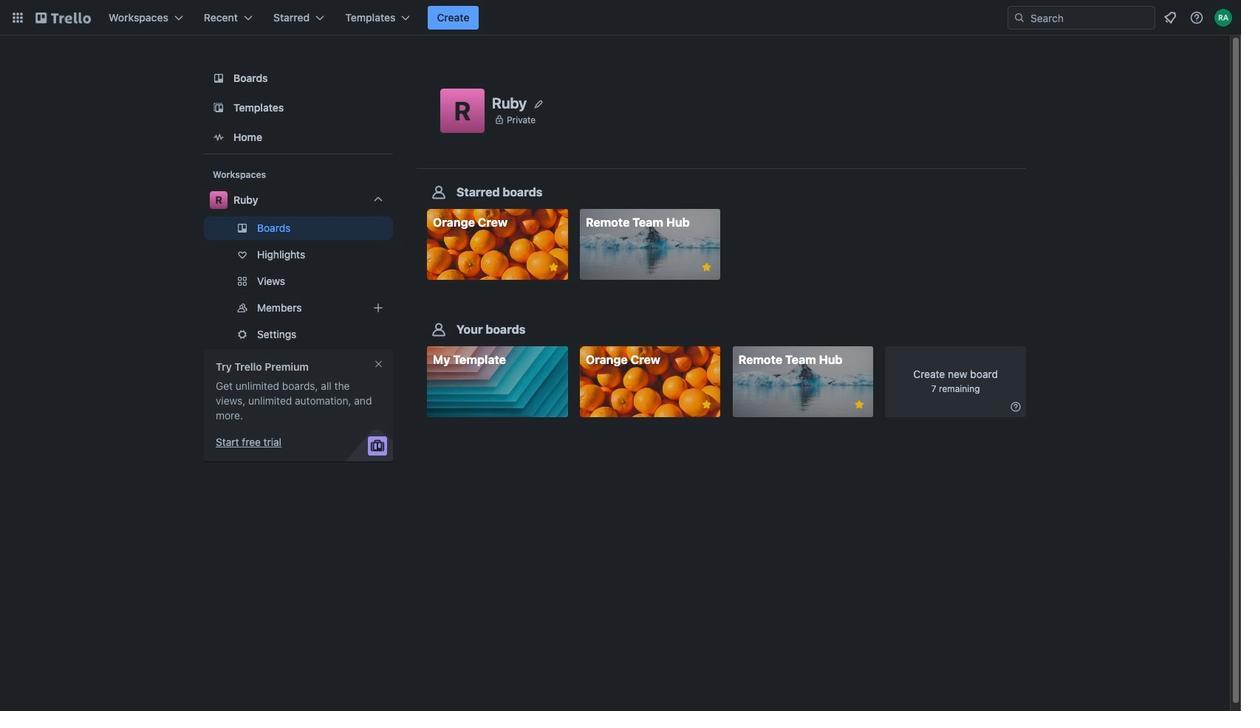 Task type: locate. For each thing, give the bounding box(es) containing it.
click to unstar this board. it will be removed from your starred list. image
[[700, 261, 714, 274]]

search image
[[1014, 12, 1026, 24]]

board image
[[210, 69, 228, 87]]

Search field
[[1026, 7, 1155, 28]]

primary element
[[0, 0, 1242, 35]]

0 vertical spatial click to unstar this board. it will be removed from your starred list. image
[[547, 261, 561, 274]]

1 horizontal spatial click to unstar this board. it will be removed from your starred list. image
[[853, 399, 867, 412]]

0 horizontal spatial click to unstar this board. it will be removed from your starred list. image
[[547, 261, 561, 274]]

sm image
[[1009, 400, 1024, 415]]

add image
[[370, 299, 387, 317]]

click to unstar this board. it will be removed from your starred list. image
[[547, 261, 561, 274], [853, 399, 867, 412]]

back to home image
[[35, 6, 91, 30]]



Task type: vqa. For each thing, say whether or not it's contained in the screenshot.
Attach a file from your computer
no



Task type: describe. For each thing, give the bounding box(es) containing it.
1 vertical spatial click to unstar this board. it will be removed from your starred list. image
[[853, 399, 867, 412]]

template board image
[[210, 99, 228, 117]]

ruby anderson (rubyanderson7) image
[[1215, 9, 1233, 27]]

0 notifications image
[[1162, 9, 1180, 27]]

open information menu image
[[1190, 10, 1205, 25]]

home image
[[210, 129, 228, 146]]



